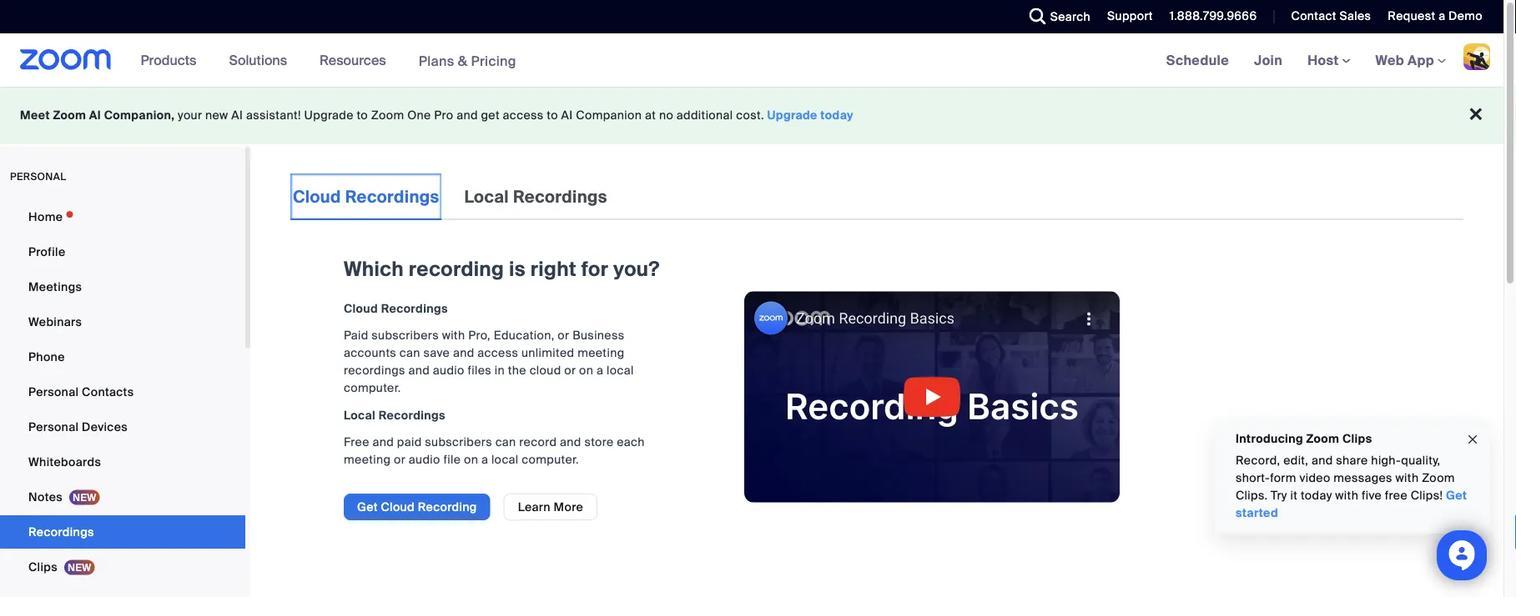 Task type: describe. For each thing, give the bounding box(es) containing it.
files
[[468, 363, 492, 378]]

web app
[[1376, 51, 1434, 69]]

local inside tab
[[464, 186, 509, 207]]

it
[[1290, 488, 1298, 504]]

resources
[[320, 51, 386, 69]]

record, edit, and share high-quality, short-form video messages with zoom clips. try it today with five free clips!
[[1236, 453, 1455, 504]]

cloud inside get cloud recording button
[[381, 499, 415, 515]]

recordings link
[[0, 516, 245, 549]]

is
[[509, 257, 526, 282]]

try
[[1271, 488, 1287, 504]]

paid
[[344, 328, 368, 343]]

local inside paid subscribers with pro, education, or business accounts can save and access unlimited meeting recordings and audio files in the cloud or on a local computer.
[[607, 363, 634, 378]]

&
[[458, 52, 468, 69]]

1.888.799.9666
[[1170, 8, 1257, 24]]

which recording is right for you?
[[344, 257, 660, 282]]

can inside paid subscribers with pro, education, or business accounts can save and access unlimited meeting recordings and audio files in the cloud or on a local computer.
[[400, 345, 420, 361]]

meet zoom ai companion, footer
[[0, 87, 1504, 144]]

1 upgrade from the left
[[304, 108, 354, 123]]

meeting inside free and paid subscribers can record and store each meeting or audio file on a local computer.
[[344, 452, 391, 468]]

web
[[1376, 51, 1404, 69]]

1 horizontal spatial with
[[1335, 488, 1359, 504]]

resources button
[[320, 33, 394, 87]]

and inside record, edit, and share high-quality, short-form video messages with zoom clips. try it today with five free clips!
[[1312, 453, 1333, 469]]

cloud recordings tab
[[290, 174, 442, 220]]

get started link
[[1236, 488, 1467, 521]]

access inside meet zoom ai companion, footer
[[503, 108, 544, 123]]

host button
[[1308, 51, 1351, 69]]

search
[[1050, 9, 1091, 24]]

clips link
[[0, 551, 245, 584]]

zoom up edit, on the bottom of page
[[1306, 431, 1340, 446]]

support
[[1107, 8, 1153, 24]]

meet zoom ai companion, your new ai assistant! upgrade to zoom one pro and get access to ai companion at no additional cost. upgrade today
[[20, 108, 854, 123]]

get for get cloud recording
[[357, 499, 378, 515]]

business
[[573, 328, 625, 343]]

1 vertical spatial cloud recordings
[[344, 301, 448, 316]]

today inside meet zoom ai companion, footer
[[821, 108, 854, 123]]

zoom inside record, edit, and share high-quality, short-form video messages with zoom clips. try it today with five free clips!
[[1422, 471, 1455, 486]]

recordings up save
[[381, 301, 448, 316]]

store
[[584, 435, 614, 450]]

2 ai from the left
[[231, 108, 243, 123]]

meetings link
[[0, 270, 245, 304]]

contact
[[1291, 8, 1337, 24]]

at
[[645, 108, 656, 123]]

local recordings inside tab
[[464, 186, 607, 207]]

education,
[[494, 328, 555, 343]]

for
[[581, 257, 608, 282]]

banner containing products
[[0, 33, 1504, 88]]

computer. inside free and paid subscribers can record and store each meeting or audio file on a local computer.
[[522, 452, 579, 468]]

cloud inside 'cloud recordings' tab
[[293, 186, 341, 207]]

1 horizontal spatial cloud
[[344, 301, 378, 316]]

and left paid
[[373, 435, 394, 450]]

cost.
[[736, 108, 764, 123]]

pro,
[[468, 328, 491, 343]]

schedule
[[1166, 51, 1229, 69]]

meetings
[[28, 279, 82, 295]]

and left "store"
[[560, 435, 581, 450]]

search button
[[1017, 0, 1095, 33]]

webinars link
[[0, 305, 245, 339]]

contact sales
[[1291, 8, 1371, 24]]

devices
[[82, 419, 128, 435]]

personal contacts link
[[0, 375, 245, 409]]

each
[[617, 435, 645, 450]]

zoom logo image
[[20, 49, 111, 70]]

short-
[[1236, 471, 1270, 486]]

2 to from the left
[[547, 108, 558, 123]]

notes
[[28, 489, 63, 505]]

paid
[[397, 435, 422, 450]]

plans
[[419, 52, 454, 69]]

join
[[1254, 51, 1283, 69]]

right
[[531, 257, 577, 282]]

local inside free and paid subscribers can record and store each meeting or audio file on a local computer.
[[491, 452, 519, 468]]

contacts
[[82, 384, 134, 400]]

unlimited
[[521, 345, 574, 361]]

clips.
[[1236, 488, 1268, 504]]

on inside free and paid subscribers can record and store each meeting or audio file on a local computer.
[[464, 452, 478, 468]]

1 vertical spatial or
[[564, 363, 576, 378]]

demo
[[1449, 8, 1483, 24]]

0 horizontal spatial local recordings
[[344, 408, 446, 423]]

free
[[1385, 488, 1408, 504]]

request a demo
[[1388, 8, 1483, 24]]

2 upgrade from the left
[[767, 108, 818, 123]]

you?
[[613, 257, 660, 282]]

audio inside free and paid subscribers can record and store each meeting or audio file on a local computer.
[[409, 452, 440, 468]]

clips!
[[1411, 488, 1443, 504]]

new
[[205, 108, 228, 123]]

0 vertical spatial clips
[[1343, 431, 1372, 446]]

product information navigation
[[128, 33, 529, 88]]

learn
[[518, 499, 551, 515]]

phone
[[28, 349, 65, 365]]

with inside paid subscribers with pro, education, or business accounts can save and access unlimited meeting recordings and audio files in the cloud or on a local computer.
[[442, 328, 465, 343]]

main content element
[[290, 174, 1464, 537]]

app
[[1408, 51, 1434, 69]]

learn more button
[[504, 494, 598, 521]]

meet
[[20, 108, 50, 123]]

zoom left one
[[371, 108, 404, 123]]

free and paid subscribers can record and store each meeting or audio file on a local computer.
[[344, 435, 645, 468]]

request
[[1388, 8, 1436, 24]]

1 to from the left
[[357, 108, 368, 123]]

personal devices
[[28, 419, 128, 435]]

a inside paid subscribers with pro, education, or business accounts can save and access unlimited meeting recordings and audio files in the cloud or on a local computer.
[[597, 363, 603, 378]]

more
[[554, 499, 583, 515]]

audio inside paid subscribers with pro, education, or business accounts can save and access unlimited meeting recordings and audio files in the cloud or on a local computer.
[[433, 363, 465, 378]]

1 vertical spatial with
[[1396, 471, 1419, 486]]

which
[[344, 257, 404, 282]]

meetings navigation
[[1154, 33, 1504, 88]]

your
[[178, 108, 202, 123]]

quality,
[[1401, 453, 1441, 469]]

personal for personal contacts
[[28, 384, 79, 400]]

high-
[[1371, 453, 1401, 469]]

companion
[[576, 108, 642, 123]]

accounts
[[344, 345, 396, 361]]

0 horizontal spatial local
[[344, 408, 376, 423]]

local recordings tab
[[462, 174, 610, 220]]

save
[[424, 345, 450, 361]]



Task type: vqa. For each thing, say whether or not it's contained in the screenshot.
the Personal Menu menu
yes



Task type: locate. For each thing, give the bounding box(es) containing it.
1 horizontal spatial ai
[[231, 108, 243, 123]]

close image
[[1466, 430, 1479, 449]]

2 vertical spatial or
[[394, 452, 406, 468]]

recording
[[418, 499, 477, 515]]

1 horizontal spatial on
[[579, 363, 593, 378]]

recordings up right on the top left of the page
[[513, 186, 607, 207]]

contact sales link
[[1279, 0, 1375, 33], [1291, 8, 1371, 24]]

personal up whiteboards
[[28, 419, 79, 435]]

1 vertical spatial local recordings
[[344, 408, 446, 423]]

personal contacts
[[28, 384, 134, 400]]

local down the business
[[607, 363, 634, 378]]

cloud
[[530, 363, 561, 378]]

upgrade
[[304, 108, 354, 123], [767, 108, 818, 123]]

1 vertical spatial access
[[478, 345, 518, 361]]

1 horizontal spatial local
[[464, 186, 509, 207]]

audio down paid
[[409, 452, 440, 468]]

local recordings
[[464, 186, 607, 207], [344, 408, 446, 423]]

the
[[508, 363, 526, 378]]

assistant!
[[246, 108, 301, 123]]

upgrade down product information navigation
[[304, 108, 354, 123]]

0 vertical spatial audio
[[433, 363, 465, 378]]

get inside button
[[357, 499, 378, 515]]

or right cloud
[[564, 363, 576, 378]]

meeting down free at the bottom left of page
[[344, 452, 391, 468]]

clips
[[1343, 431, 1372, 446], [28, 559, 58, 575]]

cloud
[[293, 186, 341, 207], [344, 301, 378, 316], [381, 499, 415, 515]]

personal devices link
[[0, 411, 245, 444]]

a right the file
[[481, 452, 488, 468]]

plans & pricing link
[[419, 52, 516, 69], [419, 52, 516, 69]]

2 horizontal spatial with
[[1396, 471, 1419, 486]]

messages
[[1334, 471, 1393, 486]]

get right clips! at the bottom right of page
[[1446, 488, 1467, 504]]

webinars
[[28, 314, 82, 330]]

0 vertical spatial local
[[464, 186, 509, 207]]

profile link
[[0, 235, 245, 269]]

with
[[442, 328, 465, 343], [1396, 471, 1419, 486], [1335, 488, 1359, 504]]

1 vertical spatial cloud
[[344, 301, 378, 316]]

home
[[28, 209, 63, 224]]

products
[[141, 51, 196, 69]]

cloud recordings inside tab
[[293, 186, 439, 207]]

pro
[[434, 108, 453, 123]]

today inside record, edit, and share high-quality, short-form video messages with zoom clips. try it today with five free clips!
[[1301, 488, 1332, 504]]

or
[[558, 328, 569, 343], [564, 363, 576, 378], [394, 452, 406, 468]]

local up which recording is right for you?
[[464, 186, 509, 207]]

computer.
[[344, 381, 401, 396], [522, 452, 579, 468]]

personal menu menu
[[0, 200, 245, 597]]

computer. down record
[[522, 452, 579, 468]]

with up save
[[442, 328, 465, 343]]

or down paid
[[394, 452, 406, 468]]

pricing
[[471, 52, 516, 69]]

cloud recordings
[[293, 186, 439, 207], [344, 301, 448, 316]]

0 horizontal spatial today
[[821, 108, 854, 123]]

2 personal from the top
[[28, 419, 79, 435]]

ai left companion,
[[89, 108, 101, 123]]

meeting down the business
[[578, 345, 625, 361]]

sales
[[1340, 8, 1371, 24]]

audio
[[433, 363, 465, 378], [409, 452, 440, 468]]

and
[[457, 108, 478, 123], [453, 345, 474, 361], [408, 363, 430, 378], [373, 435, 394, 450], [560, 435, 581, 450], [1312, 453, 1333, 469]]

record,
[[1236, 453, 1280, 469]]

0 vertical spatial local
[[607, 363, 634, 378]]

0 vertical spatial cloud recordings
[[293, 186, 439, 207]]

form
[[1270, 471, 1296, 486]]

1 horizontal spatial a
[[597, 363, 603, 378]]

with down messages
[[1335, 488, 1359, 504]]

0 vertical spatial meeting
[[578, 345, 625, 361]]

upgrade today link
[[767, 108, 854, 123]]

can left record
[[495, 435, 516, 450]]

1 vertical spatial subscribers
[[425, 435, 492, 450]]

tabs of recording tab list
[[290, 174, 610, 220]]

local
[[464, 186, 509, 207], [344, 408, 376, 423]]

cloud recordings up which
[[293, 186, 439, 207]]

0 vertical spatial personal
[[28, 384, 79, 400]]

1 horizontal spatial clips
[[1343, 431, 1372, 446]]

computer. down the recordings
[[344, 381, 401, 396]]

0 vertical spatial today
[[821, 108, 854, 123]]

0 horizontal spatial can
[[400, 345, 420, 361]]

0 vertical spatial subscribers
[[372, 328, 439, 343]]

on inside paid subscribers with pro, education, or business accounts can save and access unlimited meeting recordings and audio files in the cloud or on a local computer.
[[579, 363, 593, 378]]

subscribers up the file
[[425, 435, 492, 450]]

upgrade right cost.
[[767, 108, 818, 123]]

subscribers inside free and paid subscribers can record and store each meeting or audio file on a local computer.
[[425, 435, 492, 450]]

recording
[[409, 257, 504, 282]]

1 horizontal spatial today
[[1301, 488, 1332, 504]]

clips down notes at the bottom left
[[28, 559, 58, 575]]

solutions
[[229, 51, 287, 69]]

ai right 'new'
[[231, 108, 243, 123]]

access right get
[[503, 108, 544, 123]]

1 horizontal spatial meeting
[[578, 345, 625, 361]]

products button
[[141, 33, 204, 87]]

2 vertical spatial with
[[1335, 488, 1359, 504]]

1 ai from the left
[[89, 108, 101, 123]]

1 vertical spatial audio
[[409, 452, 440, 468]]

2 horizontal spatial a
[[1439, 8, 1446, 24]]

started
[[1236, 506, 1278, 521]]

or inside free and paid subscribers can record and store each meeting or audio file on a local computer.
[[394, 452, 406, 468]]

recordings
[[345, 186, 439, 207], [513, 186, 607, 207], [381, 301, 448, 316], [379, 408, 446, 423], [28, 524, 94, 540]]

and inside meet zoom ai companion, footer
[[457, 108, 478, 123]]

1.888.799.9666 button
[[1157, 0, 1261, 33], [1170, 8, 1257, 24]]

recordings inside tab
[[513, 186, 607, 207]]

1 vertical spatial local
[[344, 408, 376, 423]]

0 vertical spatial access
[[503, 108, 544, 123]]

whiteboards link
[[0, 446, 245, 479]]

introducing
[[1236, 431, 1303, 446]]

file
[[443, 452, 461, 468]]

host
[[1308, 51, 1342, 69]]

and up video
[[1312, 453, 1333, 469]]

access
[[503, 108, 544, 123], [478, 345, 518, 361]]

2 vertical spatial a
[[481, 452, 488, 468]]

on right the file
[[464, 452, 478, 468]]

0 vertical spatial local recordings
[[464, 186, 607, 207]]

cloud recordings down which
[[344, 301, 448, 316]]

1 vertical spatial can
[[495, 435, 516, 450]]

get
[[481, 108, 500, 123]]

audio down save
[[433, 363, 465, 378]]

edit,
[[1283, 453, 1309, 469]]

introducing zoom clips
[[1236, 431, 1372, 446]]

recordings
[[344, 363, 405, 378]]

0 horizontal spatial local
[[491, 452, 519, 468]]

0 horizontal spatial cloud
[[293, 186, 341, 207]]

get down free at the bottom left of page
[[357, 499, 378, 515]]

recordings down notes at the bottom left
[[28, 524, 94, 540]]

0 vertical spatial or
[[558, 328, 569, 343]]

recordings up which
[[345, 186, 439, 207]]

personal inside "link"
[[28, 384, 79, 400]]

meeting inside paid subscribers with pro, education, or business accounts can save and access unlimited meeting recordings and audio files in the cloud or on a local computer.
[[578, 345, 625, 361]]

phone link
[[0, 340, 245, 374]]

to left companion at the top
[[547, 108, 558, 123]]

computer. inside paid subscribers with pro, education, or business accounts can save and access unlimited meeting recordings and audio files in the cloud or on a local computer.
[[344, 381, 401, 396]]

2 vertical spatial cloud
[[381, 499, 415, 515]]

ai left companion at the top
[[561, 108, 573, 123]]

paid subscribers with pro, education, or business accounts can save and access unlimited meeting recordings and audio files in the cloud or on a local computer.
[[344, 328, 634, 396]]

1 vertical spatial computer.
[[522, 452, 579, 468]]

1 horizontal spatial computer.
[[522, 452, 579, 468]]

personal
[[28, 384, 79, 400], [28, 419, 79, 435]]

1 vertical spatial a
[[597, 363, 603, 378]]

clips inside personal menu menu
[[28, 559, 58, 575]]

3 ai from the left
[[561, 108, 573, 123]]

with up free
[[1396, 471, 1419, 486]]

access up 'in'
[[478, 345, 518, 361]]

banner
[[0, 33, 1504, 88]]

1 personal from the top
[[28, 384, 79, 400]]

local right the file
[[491, 452, 519, 468]]

five
[[1362, 488, 1382, 504]]

profile
[[28, 244, 65, 260]]

to down resources dropdown button on the top left of the page
[[357, 108, 368, 123]]

2 horizontal spatial ai
[[561, 108, 573, 123]]

local
[[607, 363, 634, 378], [491, 452, 519, 468]]

access inside paid subscribers with pro, education, or business accounts can save and access unlimited meeting recordings and audio files in the cloud or on a local computer.
[[478, 345, 518, 361]]

1 horizontal spatial get
[[1446, 488, 1467, 504]]

record
[[519, 435, 557, 450]]

and left get
[[457, 108, 478, 123]]

clips up share
[[1343, 431, 1372, 446]]

0 vertical spatial a
[[1439, 8, 1446, 24]]

on down the business
[[579, 363, 593, 378]]

subscribers inside paid subscribers with pro, education, or business accounts can save and access unlimited meeting recordings and audio files in the cloud or on a local computer.
[[372, 328, 439, 343]]

1 vertical spatial today
[[1301, 488, 1332, 504]]

1 vertical spatial on
[[464, 452, 478, 468]]

subscribers up save
[[372, 328, 439, 343]]

home link
[[0, 200, 245, 234]]

0 horizontal spatial meeting
[[344, 452, 391, 468]]

get cloud recording button
[[344, 494, 490, 521]]

local recordings up paid
[[344, 408, 446, 423]]

1 horizontal spatial can
[[495, 435, 516, 450]]

get for get started
[[1446, 488, 1467, 504]]

0 horizontal spatial get
[[357, 499, 378, 515]]

a inside free and paid subscribers can record and store each meeting or audio file on a local computer.
[[481, 452, 488, 468]]

in
[[495, 363, 505, 378]]

zoom up clips! at the bottom right of page
[[1422, 471, 1455, 486]]

video
[[1300, 471, 1331, 486]]

profile picture image
[[1464, 43, 1490, 70]]

1 vertical spatial local
[[491, 452, 519, 468]]

notes link
[[0, 481, 245, 514]]

on
[[579, 363, 593, 378], [464, 452, 478, 468]]

zoom right meet
[[53, 108, 86, 123]]

web app button
[[1376, 51, 1446, 69]]

0 vertical spatial with
[[442, 328, 465, 343]]

schedule link
[[1154, 33, 1242, 87]]

recordings inside tab
[[345, 186, 439, 207]]

request a demo link
[[1375, 0, 1504, 33], [1388, 8, 1483, 24]]

personal down phone
[[28, 384, 79, 400]]

0 vertical spatial can
[[400, 345, 420, 361]]

0 horizontal spatial ai
[[89, 108, 101, 123]]

one
[[407, 108, 431, 123]]

0 horizontal spatial a
[[481, 452, 488, 468]]

plans & pricing
[[419, 52, 516, 69]]

0 horizontal spatial with
[[442, 328, 465, 343]]

can inside free and paid subscribers can record and store each meeting or audio file on a local computer.
[[495, 435, 516, 450]]

support link
[[1095, 0, 1157, 33], [1107, 8, 1153, 24]]

additional
[[677, 108, 733, 123]]

0 horizontal spatial clips
[[28, 559, 58, 575]]

0 vertical spatial cloud
[[293, 186, 341, 207]]

share
[[1336, 453, 1368, 469]]

recordings inside personal menu menu
[[28, 524, 94, 540]]

0 vertical spatial on
[[579, 363, 593, 378]]

or up the unlimited
[[558, 328, 569, 343]]

a left demo
[[1439, 8, 1446, 24]]

0 horizontal spatial to
[[357, 108, 368, 123]]

0 horizontal spatial upgrade
[[304, 108, 354, 123]]

0 horizontal spatial on
[[464, 452, 478, 468]]

get inside the get started
[[1446, 488, 1467, 504]]

1 vertical spatial clips
[[28, 559, 58, 575]]

today
[[821, 108, 854, 123], [1301, 488, 1332, 504]]

1 horizontal spatial upgrade
[[767, 108, 818, 123]]

1 horizontal spatial to
[[547, 108, 558, 123]]

recordings up paid
[[379, 408, 446, 423]]

solutions button
[[229, 33, 295, 87]]

0 vertical spatial computer.
[[344, 381, 401, 396]]

and down pro,
[[453, 345, 474, 361]]

1 horizontal spatial local recordings
[[464, 186, 607, 207]]

get started
[[1236, 488, 1467, 521]]

local up free at the bottom left of page
[[344, 408, 376, 423]]

1 vertical spatial personal
[[28, 419, 79, 435]]

2 horizontal spatial cloud
[[381, 499, 415, 515]]

meeting
[[578, 345, 625, 361], [344, 452, 391, 468]]

can left save
[[400, 345, 420, 361]]

a down the business
[[597, 363, 603, 378]]

local recordings up right on the top left of the page
[[464, 186, 607, 207]]

0 horizontal spatial computer.
[[344, 381, 401, 396]]

1 horizontal spatial local
[[607, 363, 634, 378]]

and down save
[[408, 363, 430, 378]]

personal
[[10, 170, 66, 183]]

1 vertical spatial meeting
[[344, 452, 391, 468]]

personal for personal devices
[[28, 419, 79, 435]]



